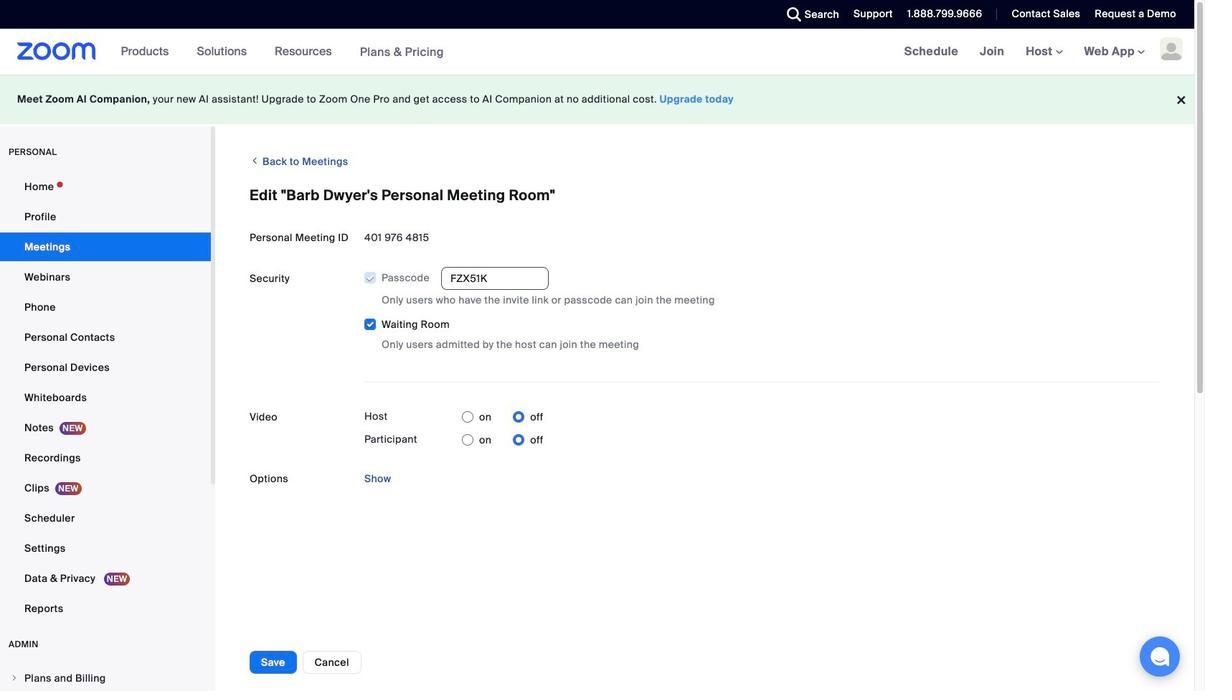 Task type: locate. For each thing, give the bounding box(es) containing it.
right image
[[10, 674, 19, 683]]

profile picture image
[[1161, 37, 1184, 60]]

footer
[[0, 75, 1195, 124]]

option group
[[462, 406, 544, 429], [462, 429, 544, 452]]

group
[[365, 267, 1161, 353]]

personal menu menu
[[0, 172, 211, 624]]

menu item
[[0, 665, 211, 691]]

banner
[[0, 29, 1195, 75]]

zoom logo image
[[17, 42, 96, 60]]



Task type: describe. For each thing, give the bounding box(es) containing it.
2 option group from the top
[[462, 429, 544, 452]]

left image
[[250, 154, 260, 168]]

1 option group from the top
[[462, 406, 544, 429]]

meetings navigation
[[894, 29, 1195, 75]]

product information navigation
[[110, 29, 455, 75]]

open chat image
[[1151, 647, 1171, 667]]



Task type: vqa. For each thing, say whether or not it's contained in the screenshot.
group
yes



